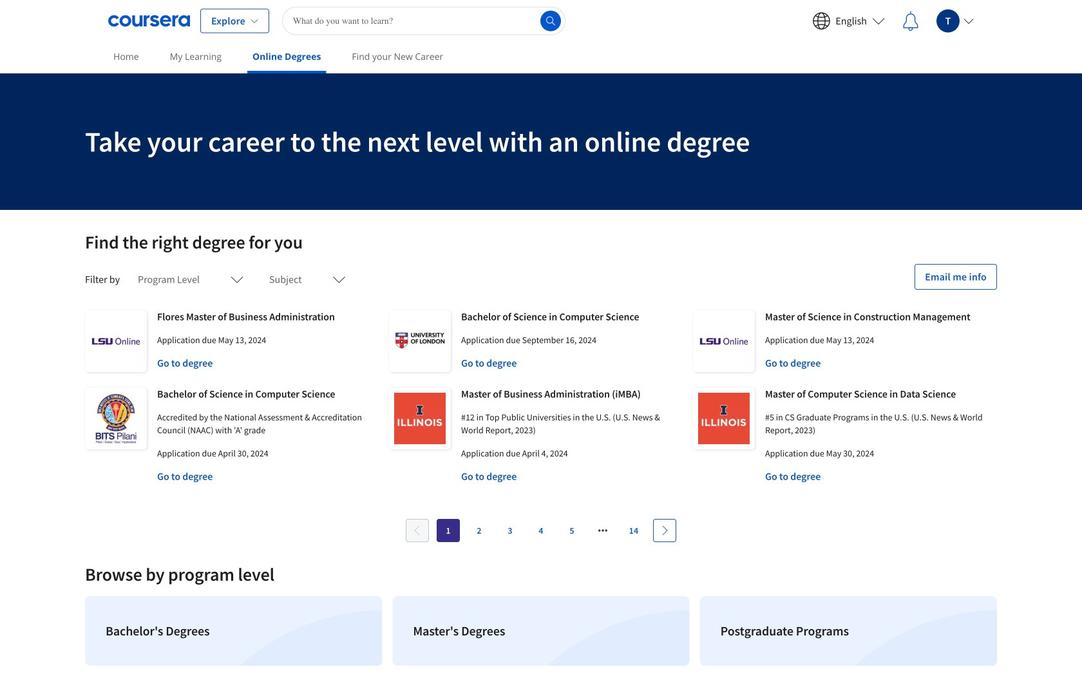 Task type: describe. For each thing, give the bounding box(es) containing it.
2 university of illinois at urbana-champaign image from the left
[[694, 388, 756, 450]]

coursera image
[[108, 11, 190, 31]]

go to next page image
[[660, 526, 670, 536]]

university of london image
[[389, 311, 451, 373]]

2 louisiana state university image from the left
[[694, 311, 756, 373]]

What do you want to learn? text field
[[282, 7, 566, 35]]



Task type: locate. For each thing, give the bounding box(es) containing it.
louisiana state university image
[[85, 311, 147, 373], [694, 311, 756, 373]]

1 horizontal spatial louisiana state university image
[[694, 311, 756, 373]]

list
[[80, 592, 1003, 672]]

None search field
[[282, 7, 566, 35]]

0 horizontal spatial university of illinois at urbana-champaign image
[[389, 388, 451, 450]]

1 university of illinois at urbana-champaign image from the left
[[389, 388, 451, 450]]

birla institute of technology & science, pilani image
[[85, 388, 147, 450]]

0 horizontal spatial louisiana state university image
[[85, 311, 147, 373]]

1 horizontal spatial university of illinois at urbana-champaign image
[[694, 388, 756, 450]]

university of illinois at urbana-champaign image
[[389, 388, 451, 450], [694, 388, 756, 450]]

1 louisiana state university image from the left
[[85, 311, 147, 373]]



Task type: vqa. For each thing, say whether or not it's contained in the screenshot.
the online?
no



